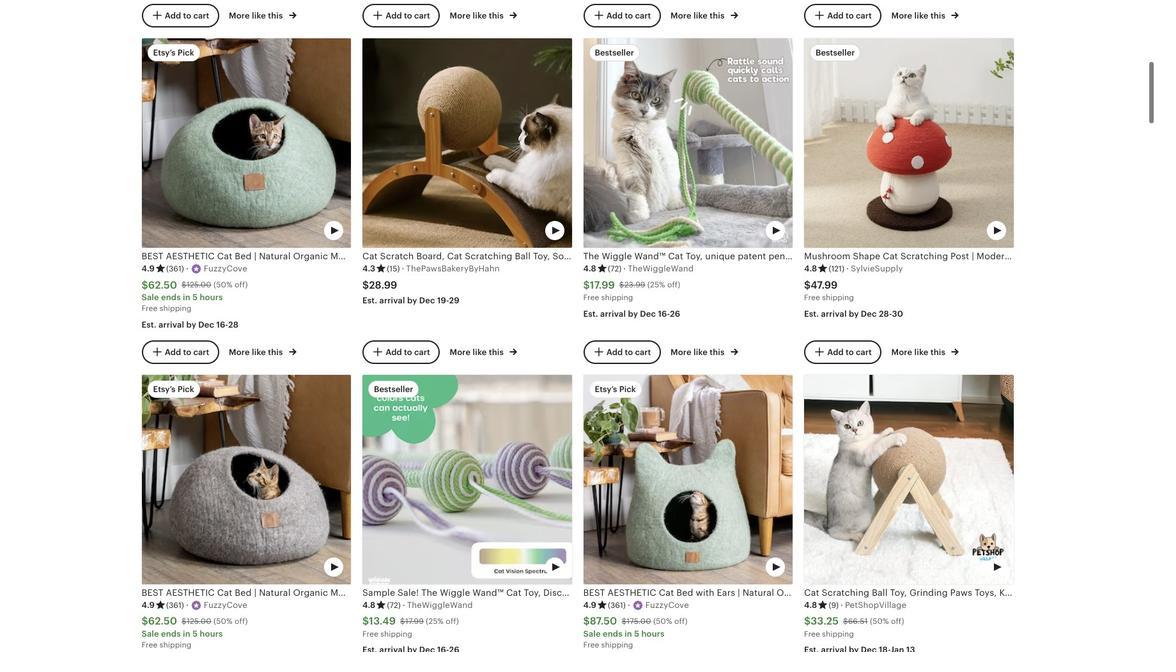 Task type: locate. For each thing, give the bounding box(es) containing it.
product video element for 'cat scratch board, cat scratching ball toy, solid wood durable scratching ball for indoor cats（large）' image
[[363, 39, 572, 248]]

0 vertical spatial 62.50
[[148, 279, 177, 291]]

unique
[[705, 251, 735, 261]]

0 horizontal spatial 16-
[[216, 320, 228, 330]]

4.9
[[142, 264, 155, 274], [142, 601, 155, 611], [583, 601, 596, 611]]

$ 13.49 $ 17.99 (25% off) free shipping
[[363, 616, 459, 639]]

add
[[165, 10, 181, 20], [386, 10, 402, 20], [607, 10, 623, 20], [827, 10, 844, 20], [165, 347, 181, 357], [386, 347, 402, 357], [607, 347, 623, 357], [827, 347, 844, 357]]

0 horizontal spatial (72)
[[387, 602, 401, 611]]

product video element
[[142, 39, 351, 248], [363, 39, 572, 248], [583, 39, 793, 248], [804, 39, 1014, 248], [142, 376, 351, 585], [363, 376, 572, 585], [583, 376, 793, 585], [804, 376, 1014, 585]]

etsy's for 62.50
[[153, 385, 176, 395]]

etsy's pick
[[153, 48, 194, 58], [153, 385, 194, 395], [595, 385, 636, 395]]

0 vertical spatial wiggle
[[602, 251, 632, 261]]

4.8 up the 33.25
[[804, 601, 817, 611]]

sale!
[[398, 588, 419, 598]]

17.99 inside $ 17.99 $ 23.99 (25% off) free shipping
[[590, 279, 615, 291]]

cart
[[193, 10, 209, 20], [414, 10, 430, 20], [635, 10, 651, 20], [856, 10, 872, 20], [193, 347, 209, 357], [414, 347, 430, 357], [635, 347, 651, 357], [856, 347, 872, 357]]

· for 'cat scratch board, cat scratching ball toy, solid wood durable scratching ball for indoor cats（large）' image
[[402, 264, 404, 274]]

0 vertical spatial toy,
[[686, 251, 703, 261]]

0 vertical spatial $ 62.50 $ 125.00 (50% off) sale ends in 5 hours free shipping
[[142, 279, 248, 313]]

product video element for sample sale! the wiggle wand™ cat toy, discounted as is pet toy image
[[363, 376, 572, 585]]

0 horizontal spatial wiggle
[[440, 588, 470, 598]]

(25% for 17.99
[[648, 281, 665, 290]]

1 vertical spatial $ 62.50 $ 125.00 (50% off) sale ends in 5 hours free shipping
[[142, 616, 248, 650]]

best aesthetic cat bed with ears | natural organic merino felt wool | soft, wholesome, cute | #1 modern "cat corner" cave | handmade and fun image
[[583, 376, 793, 585]]

1 vertical spatial 62.50
[[148, 616, 177, 628]]

the right sale!
[[421, 588, 438, 598]]

etsy's for 87.50
[[595, 385, 617, 395]]

1 vertical spatial (25%
[[426, 618, 444, 627]]

1 horizontal spatial (72)
[[608, 265, 622, 274]]

etsy's
[[153, 48, 176, 58], [153, 385, 176, 395], [595, 385, 617, 395]]

off) inside $ 33.25 $ 66.51 (50% off) free shipping
[[891, 618, 904, 627]]

free inside $ 17.99 $ 23.99 (25% off) free shipping
[[583, 294, 599, 302]]

dec left "19-"
[[419, 296, 435, 306]]

cat left discounted
[[506, 588, 522, 598]]

16-
[[658, 309, 670, 319], [216, 320, 228, 330]]

(361)
[[166, 265, 184, 274], [166, 602, 184, 611], [608, 602, 626, 611]]

arrival for 47.99
[[821, 309, 847, 319]]

0 vertical spatial the
[[583, 251, 599, 261]]

dec
[[419, 296, 435, 306], [640, 309, 656, 319], [861, 309, 877, 319], [198, 320, 214, 330]]

26
[[670, 309, 680, 319]]

cat left unique
[[668, 251, 683, 261]]

ends for 62.50
[[161, 630, 181, 639]]

off) inside $ 17.99 $ 23.99 (25% off) free shipping
[[667, 281, 681, 290]]

1 vertical spatial the
[[421, 588, 438, 598]]

0 horizontal spatial wand™
[[473, 588, 504, 598]]

0 vertical spatial best aesthetic cat bed | natural organic merino felt wool | soft, wholesome, cute | #1 modern "cat corner" cave | handmade round style image
[[142, 39, 351, 248]]

17.99 down sale!
[[405, 618, 424, 627]]

0 vertical spatial (25%
[[648, 281, 665, 290]]

wiggle right sale!
[[440, 588, 470, 598]]

0 vertical spatial (72)
[[608, 265, 622, 274]]

est. inside the $ 28.99 est. arrival by dec 19-29
[[363, 296, 377, 306]]

1 vertical spatial 16-
[[216, 320, 228, 330]]

by inside the $ 28.99 est. arrival by dec 19-29
[[407, 296, 417, 306]]

bestseller
[[595, 48, 634, 58], [816, 48, 855, 58], [374, 385, 413, 395]]

sale
[[142, 293, 159, 302], [142, 630, 159, 639], [583, 630, 601, 639]]

$
[[142, 279, 148, 291], [363, 279, 369, 291], [583, 279, 590, 291], [804, 279, 811, 291], [182, 281, 187, 290], [619, 281, 624, 290], [142, 616, 148, 628], [363, 616, 369, 628], [583, 616, 590, 628], [804, 616, 811, 628], [182, 618, 187, 627], [400, 618, 405, 627], [622, 618, 627, 627], [843, 618, 848, 627]]

actually
[[929, 251, 964, 261]]

(121)
[[829, 265, 845, 274]]

$ 33.25 $ 66.51 (50% off) free shipping
[[804, 616, 904, 639]]

1 vertical spatial 125.00
[[187, 618, 211, 627]]

best aesthetic cat bed | natural organic merino felt wool | soft, wholesome, cute | #1 modern "cat corner" cave | handmade round style image
[[142, 39, 351, 248], [142, 376, 351, 585]]

66.51
[[848, 618, 868, 627]]

more like this
[[229, 11, 285, 21], [450, 11, 506, 21], [671, 11, 727, 21], [892, 11, 948, 21], [229, 348, 285, 358], [450, 348, 506, 358], [671, 348, 727, 358], [892, 348, 948, 358]]

off)
[[235, 281, 248, 290], [667, 281, 681, 290], [235, 618, 248, 627], [446, 618, 459, 627], [674, 618, 688, 627], [891, 618, 904, 627]]

0 horizontal spatial 17.99
[[405, 618, 424, 627]]

23.99
[[624, 281, 645, 290]]

1 horizontal spatial toy,
[[686, 251, 703, 261]]

est. arrival by dec 16-26
[[583, 309, 680, 319]]

by left 28- in the right of the page
[[849, 309, 859, 319]]

this
[[268, 11, 283, 21], [489, 11, 504, 21], [710, 11, 725, 21], [931, 11, 946, 21], [268, 348, 283, 358], [489, 348, 504, 358], [710, 348, 725, 358], [931, 348, 946, 358]]

· for mushroom shape cat scratching post | modern wooden cat tree |sisal cat scratcher| mushroom cat tree |unique cat scratcher| modern home decor image
[[847, 264, 849, 274]]

ends
[[161, 293, 181, 302], [161, 630, 181, 639], [603, 630, 623, 639]]

free
[[583, 294, 599, 302], [804, 294, 820, 302], [142, 304, 158, 313], [363, 630, 378, 639], [804, 630, 820, 639], [142, 641, 158, 650], [583, 641, 599, 650]]

$ 87.50 $ 175.00 (50% off) sale ends in 5 hours free shipping
[[583, 616, 688, 650]]

(9)
[[829, 602, 839, 611]]

(72)
[[608, 265, 622, 274], [387, 602, 401, 611]]

4.8 up $ 17.99 $ 23.99 (25% off) free shipping
[[583, 264, 596, 274]]

arrival down $ 17.99 $ 23.99 (25% off) free shipping
[[600, 309, 626, 319]]

1 vertical spatial wand™
[[473, 588, 504, 598]]

0 vertical spatial cat
[[668, 251, 683, 261]]

cats
[[890, 251, 909, 261]]

5 for 62.50
[[193, 630, 198, 639]]

cat
[[668, 251, 683, 261], [506, 588, 522, 598]]

1 horizontal spatial 17.99
[[590, 279, 615, 291]]

by left 28 at the left
[[186, 320, 196, 330]]

arrival down 28.99
[[379, 296, 405, 306]]

5 inside $ 87.50 $ 175.00 (50% off) sale ends in 5 hours free shipping
[[634, 630, 639, 639]]

arrival down $ 47.99 free shipping
[[821, 309, 847, 319]]

0 vertical spatial 125.00
[[187, 281, 211, 290]]

$ 28.99 est. arrival by dec 19-29
[[363, 279, 460, 306]]

est. for 17.99
[[583, 309, 598, 319]]

off) for 17.99
[[667, 281, 681, 290]]

off) inside $ 13.49 $ 17.99 (25% off) free shipping
[[446, 618, 459, 627]]

sale for 62.50
[[142, 630, 159, 639]]

in
[[851, 251, 859, 261], [183, 293, 190, 302], [183, 630, 190, 639], [625, 630, 632, 639]]

28.99
[[369, 279, 397, 291]]

1 vertical spatial 17.99
[[405, 618, 424, 627]]

5
[[193, 293, 198, 302], [193, 630, 198, 639], [634, 630, 639, 639]]

product video element for 'best aesthetic cat bed with ears | natural organic merino felt wool | soft, wholesome, cute | #1 modern "cat corner" cave | handmade and fun' image
[[583, 376, 793, 585]]

2 horizontal spatial bestseller
[[816, 48, 855, 58]]

· for cat scratching ball toy, grinding paws toys, kitten sisal rope ball, cats scratcher wear-resistant, pet furniture, pet christmas gift image
[[841, 601, 843, 611]]

the up $ 17.99 $ 23.99 (25% off) free shipping
[[583, 251, 599, 261]]

1 vertical spatial (72)
[[387, 602, 401, 611]]

1 vertical spatial best aesthetic cat bed | natural organic merino felt wool | soft, wholesome, cute | #1 modern "cat corner" cave | handmade round style image
[[142, 376, 351, 585]]

more
[[229, 11, 250, 21], [450, 11, 471, 21], [671, 11, 692, 21], [892, 11, 913, 21], [229, 348, 250, 358], [450, 348, 471, 358], [671, 348, 692, 358], [892, 348, 913, 358]]

17.99 left '23.99'
[[590, 279, 615, 291]]

hours inside $ 87.50 $ 175.00 (50% off) sale ends in 5 hours free shipping
[[642, 630, 665, 639]]

to
[[183, 10, 191, 20], [404, 10, 412, 20], [625, 10, 633, 20], [846, 10, 854, 20], [183, 347, 191, 357], [404, 347, 412, 357], [625, 347, 633, 357], [846, 347, 854, 357]]

(25% right 13.49
[[426, 618, 444, 627]]

17.99
[[590, 279, 615, 291], [405, 618, 424, 627]]

like
[[252, 11, 266, 21], [473, 11, 487, 21], [694, 11, 708, 21], [915, 11, 929, 21], [252, 348, 266, 358], [473, 348, 487, 358], [694, 348, 708, 358], [915, 348, 929, 358]]

1 horizontal spatial the
[[583, 251, 599, 261]]

1 horizontal spatial 16-
[[658, 309, 670, 319]]

dec left 28- in the right of the page
[[861, 309, 877, 319]]

(361) for 62.50
[[166, 602, 184, 611]]

toy,
[[686, 251, 703, 261], [524, 588, 541, 598]]

$ 47.99 free shipping
[[804, 279, 854, 302]]

0 vertical spatial 17.99
[[590, 279, 615, 291]]

(72) down sale!
[[387, 602, 401, 611]]

add to cart button
[[142, 4, 219, 27], [363, 4, 440, 27], [583, 4, 661, 27], [804, 4, 882, 27], [142, 341, 219, 364], [363, 341, 440, 364], [583, 341, 661, 364], [804, 341, 882, 364]]

arrival left 28 at the left
[[159, 320, 184, 330]]

1 horizontal spatial cat
[[668, 251, 683, 261]]

off) for 62.50
[[235, 281, 248, 290]]

(25%
[[648, 281, 665, 290], [426, 618, 444, 627]]

13.49
[[369, 616, 396, 628]]

(15)
[[387, 265, 400, 274]]

0 horizontal spatial (25%
[[426, 618, 444, 627]]

4.9 for 87.50
[[583, 601, 596, 611]]

1 horizontal spatial bestseller
[[595, 48, 634, 58]]

0 horizontal spatial toy,
[[524, 588, 541, 598]]

sample sale! the wiggle wand™ cat toy, discounted as is pet toy
[[363, 588, 650, 598]]

4.8 for 33.25
[[804, 601, 817, 611]]

shipping
[[601, 294, 633, 302], [822, 294, 854, 302], [160, 304, 191, 313], [380, 630, 412, 639], [822, 630, 854, 639], [160, 641, 191, 650], [601, 641, 633, 650]]

toy, left unique
[[686, 251, 703, 261]]

pick for 87.50
[[619, 385, 636, 395]]

dec for 17.99
[[640, 309, 656, 319]]

by
[[407, 296, 417, 306], [628, 309, 638, 319], [849, 309, 859, 319], [186, 320, 196, 330]]

the
[[583, 251, 599, 261], [421, 588, 438, 598]]

0 horizontal spatial bestseller
[[374, 385, 413, 395]]

ends inside $ 87.50 $ 175.00 (50% off) sale ends in 5 hours free shipping
[[603, 630, 623, 639]]

(25% inside $ 13.49 $ 17.99 (25% off) free shipping
[[426, 618, 444, 627]]

(50% inside $ 87.50 $ 175.00 (50% off) sale ends in 5 hours free shipping
[[653, 618, 672, 627]]

arrival for 17.99
[[600, 309, 626, 319]]

175.00
[[627, 618, 651, 627]]

pick
[[178, 48, 194, 58], [178, 385, 194, 395], [619, 385, 636, 395]]

hours
[[200, 293, 223, 302], [200, 630, 223, 639], [642, 630, 665, 639]]

wand™
[[635, 251, 666, 261], [473, 588, 504, 598]]

product video element for mushroom shape cat scratching post | modern wooden cat tree |sisal cat scratcher| mushroom cat tree |unique cat scratcher| modern home decor image
[[804, 39, 1014, 248]]

wiggle
[[602, 251, 632, 261], [440, 588, 470, 598]]

(72) up $ 17.99 $ 23.99 (25% off) free shipping
[[608, 265, 622, 274]]

(50%
[[214, 281, 233, 290], [214, 618, 233, 627], [653, 618, 672, 627], [870, 618, 889, 627]]

shipping inside $ 87.50 $ 175.00 (50% off) sale ends in 5 hours free shipping
[[601, 641, 633, 650]]

est.
[[363, 296, 377, 306], [583, 309, 598, 319], [804, 309, 819, 319], [142, 320, 157, 330]]

1 horizontal spatial wand™
[[635, 251, 666, 261]]

wiggle up '23.99'
[[602, 251, 632, 261]]

4.9 for 62.50
[[142, 601, 155, 611]]

dec left 28 at the left
[[198, 320, 214, 330]]

28-
[[879, 309, 892, 319]]

1 vertical spatial wiggle
[[440, 588, 470, 598]]

(25% for 13.49
[[426, 618, 444, 627]]

1 horizontal spatial wiggle
[[602, 251, 632, 261]]

0 vertical spatial 16-
[[658, 309, 670, 319]]

0 horizontal spatial the
[[421, 588, 438, 598]]

etsy's pick for 62.50
[[153, 385, 194, 395]]

arrival
[[379, 296, 405, 306], [600, 309, 626, 319], [821, 309, 847, 319], [159, 320, 184, 330]]

4.8 for 13.49
[[363, 601, 376, 611]]

1 125.00 from the top
[[187, 281, 211, 290]]

1 horizontal spatial (25%
[[648, 281, 665, 290]]

product video element for the wiggle wand™ cat toy, unique patent pending toy made in colors cats can actually see image
[[583, 39, 793, 248]]

1 vertical spatial cat
[[506, 588, 522, 598]]

toy, left discounted
[[524, 588, 541, 598]]

sale for 87.50
[[583, 630, 601, 639]]

(361) for 87.50
[[608, 602, 626, 611]]

off) inside $ 87.50 $ 175.00 (50% off) sale ends in 5 hours free shipping
[[674, 618, 688, 627]]

$ 62.50 $ 125.00 (50% off) sale ends in 5 hours free shipping
[[142, 279, 248, 313], [142, 616, 248, 650]]

4.8 down sample
[[363, 601, 376, 611]]

pet
[[618, 588, 632, 598]]

30
[[892, 309, 903, 319]]

dec for 47.99
[[861, 309, 877, 319]]

0 vertical spatial wand™
[[635, 251, 666, 261]]

toy
[[635, 588, 650, 598]]

4.8
[[583, 264, 596, 274], [804, 264, 817, 274], [363, 601, 376, 611], [804, 601, 817, 611]]

shipping inside $ 33.25 $ 66.51 (50% off) free shipping
[[822, 630, 854, 639]]

(25% inside $ 17.99 $ 23.99 (25% off) free shipping
[[648, 281, 665, 290]]

4.8 down toy
[[804, 264, 817, 274]]

· for sample sale! the wiggle wand™ cat toy, discounted as is pet toy image
[[403, 601, 405, 611]]

dec left the 26
[[640, 309, 656, 319]]

shipping inside $ 17.99 $ 23.99 (25% off) free shipping
[[601, 294, 633, 302]]

by down $ 17.99 $ 23.99 (25% off) free shipping
[[628, 309, 638, 319]]

(25% right '23.99'
[[648, 281, 665, 290]]

125.00
[[187, 281, 211, 290], [187, 618, 211, 627]]

sale inside $ 87.50 $ 175.00 (50% off) sale ends in 5 hours free shipping
[[583, 630, 601, 639]]

by left "19-"
[[407, 296, 417, 306]]

arrival for 62.50
[[159, 320, 184, 330]]

62.50
[[148, 279, 177, 291], [148, 616, 177, 628]]

cat scratching ball toy, grinding paws toys, kitten sisal rope ball, cats scratcher wear-resistant, pet furniture, pet christmas gift image
[[804, 376, 1014, 585]]

more like this link
[[229, 9, 297, 22], [450, 9, 518, 22], [671, 9, 738, 22], [892, 9, 959, 22], [229, 345, 297, 359], [450, 345, 518, 359], [671, 345, 738, 359], [892, 345, 959, 359]]

2 best aesthetic cat bed | natural organic merino felt wool | soft, wholesome, cute | #1 modern "cat corner" cave | handmade round style image from the top
[[142, 376, 351, 585]]

·
[[186, 264, 188, 274], [402, 264, 404, 274], [624, 264, 626, 274], [847, 264, 849, 274], [186, 601, 188, 611], [403, 601, 405, 611], [628, 601, 630, 611], [841, 601, 843, 611]]

add to cart
[[165, 10, 209, 20], [386, 10, 430, 20], [607, 10, 651, 20], [827, 10, 872, 20], [165, 347, 209, 357], [386, 347, 430, 357], [607, 347, 651, 357], [827, 347, 872, 357]]



Task type: vqa. For each thing, say whether or not it's contained in the screenshot.
Holiday
no



Task type: describe. For each thing, give the bounding box(es) containing it.
est. for 47.99
[[804, 309, 819, 319]]

0 horizontal spatial cat
[[506, 588, 522, 598]]

· for 'best aesthetic cat bed with ears | natural organic merino felt wool | soft, wholesome, cute | #1 modern "cat corner" cave | handmade and fun' image
[[628, 601, 630, 611]]

can
[[911, 251, 927, 261]]

est. arrival by dec 16-28
[[142, 320, 239, 330]]

free inside $ 13.49 $ 17.99 (25% off) free shipping
[[363, 630, 378, 639]]

(72) for 13.49
[[387, 602, 401, 611]]

sample sale! the wiggle wand™ cat toy, discounted as is pet toy image
[[363, 376, 572, 585]]

ends for 87.50
[[603, 630, 623, 639]]

bestseller for 13.49
[[374, 385, 413, 395]]

mushroom shape cat scratching post | modern wooden cat tree |sisal cat scratcher| mushroom cat tree |unique cat scratcher| modern home decor image
[[804, 39, 1014, 248]]

2 62.50 from the top
[[148, 616, 177, 628]]

19-
[[437, 296, 449, 306]]

see
[[966, 251, 981, 261]]

2 125.00 from the top
[[187, 618, 211, 627]]

by for 47.99
[[849, 309, 859, 319]]

$ inside $ 47.99 free shipping
[[804, 279, 811, 291]]

(50% inside $ 33.25 $ 66.51 (50% off) free shipping
[[870, 618, 889, 627]]

5 for 87.50
[[634, 630, 639, 639]]

by for 62.50
[[186, 320, 196, 330]]

hours for 87.50
[[642, 630, 665, 639]]

33.25
[[811, 616, 839, 628]]

1 62.50 from the top
[[148, 279, 177, 291]]

cat scratch board, cat scratching ball toy, solid wood durable scratching ball for indoor cats（large） image
[[363, 39, 572, 248]]

est. arrival by dec 28-30
[[804, 309, 903, 319]]

the wiggle wand™ cat toy, unique patent pending toy made in colors cats can actually see
[[583, 251, 981, 261]]

shipping inside $ 13.49 $ 17.99 (25% off) free shipping
[[380, 630, 412, 639]]

16- for 62.50
[[216, 320, 228, 330]]

1 vertical spatial toy,
[[524, 588, 541, 598]]

patent
[[738, 251, 766, 261]]

4.8 for 47.99
[[804, 264, 817, 274]]

made
[[824, 251, 848, 261]]

1 best aesthetic cat bed | natural organic merino felt wool | soft, wholesome, cute | #1 modern "cat corner" cave | handmade round style image from the top
[[142, 39, 351, 248]]

28
[[228, 320, 239, 330]]

4.8 for 17.99
[[583, 264, 596, 274]]

arrival inside the $ 28.99 est. arrival by dec 19-29
[[379, 296, 405, 306]]

etsy's pick for 87.50
[[595, 385, 636, 395]]

(72) for 17.99
[[608, 265, 622, 274]]

the wiggle wand™ cat toy, unique patent pending toy made in colors cats can actually see image
[[583, 39, 793, 248]]

pick for 62.50
[[178, 385, 194, 395]]

16- for 17.99
[[658, 309, 670, 319]]

off) for 33.25
[[891, 618, 904, 627]]

pending
[[769, 251, 805, 261]]

by for 17.99
[[628, 309, 638, 319]]

dec inside the $ 28.99 est. arrival by dec 19-29
[[419, 296, 435, 306]]

dec for 62.50
[[198, 320, 214, 330]]

est. for 62.50
[[142, 320, 157, 330]]

bestseller for 17.99
[[595, 48, 634, 58]]

17.99 inside $ 13.49 $ 17.99 (25% off) free shipping
[[405, 618, 424, 627]]

free inside $ 47.99 free shipping
[[804, 294, 820, 302]]

colors
[[861, 251, 888, 261]]

discounted
[[543, 588, 593, 598]]

is
[[609, 588, 616, 598]]

bestseller for 47.99
[[816, 48, 855, 58]]

hours for 62.50
[[200, 630, 223, 639]]

29
[[449, 296, 460, 306]]

product video element for cat scratching ball toy, grinding paws toys, kitten sisal rope ball, cats scratcher wear-resistant, pet furniture, pet christmas gift image
[[804, 376, 1014, 585]]

free inside $ 33.25 $ 66.51 (50% off) free shipping
[[804, 630, 820, 639]]

· for second best aesthetic cat bed | natural organic merino felt wool | soft, wholesome, cute | #1 modern "cat corner" cave | handmade round style image from the bottom of the page
[[186, 264, 188, 274]]

47.99
[[811, 279, 838, 291]]

· for the wiggle wand™ cat toy, unique patent pending toy made in colors cats can actually see image
[[624, 264, 626, 274]]

$ inside the $ 28.99 est. arrival by dec 19-29
[[363, 279, 369, 291]]

· for second best aesthetic cat bed | natural organic merino felt wool | soft, wholesome, cute | #1 modern "cat corner" cave | handmade round style image from the top
[[186, 601, 188, 611]]

2 $ 62.50 $ 125.00 (50% off) sale ends in 5 hours free shipping from the top
[[142, 616, 248, 650]]

free inside $ 87.50 $ 175.00 (50% off) sale ends in 5 hours free shipping
[[583, 641, 599, 650]]

in inside $ 87.50 $ 175.00 (50% off) sale ends in 5 hours free shipping
[[625, 630, 632, 639]]

shipping inside $ 47.99 free shipping
[[822, 294, 854, 302]]

as
[[596, 588, 606, 598]]

4.3
[[363, 264, 375, 274]]

$ 17.99 $ 23.99 (25% off) free shipping
[[583, 279, 681, 302]]

sample
[[363, 588, 395, 598]]

off) for 13.49
[[446, 618, 459, 627]]

toy
[[807, 251, 821, 261]]

1 $ 62.50 $ 125.00 (50% off) sale ends in 5 hours free shipping from the top
[[142, 279, 248, 313]]

87.50
[[590, 616, 617, 628]]



